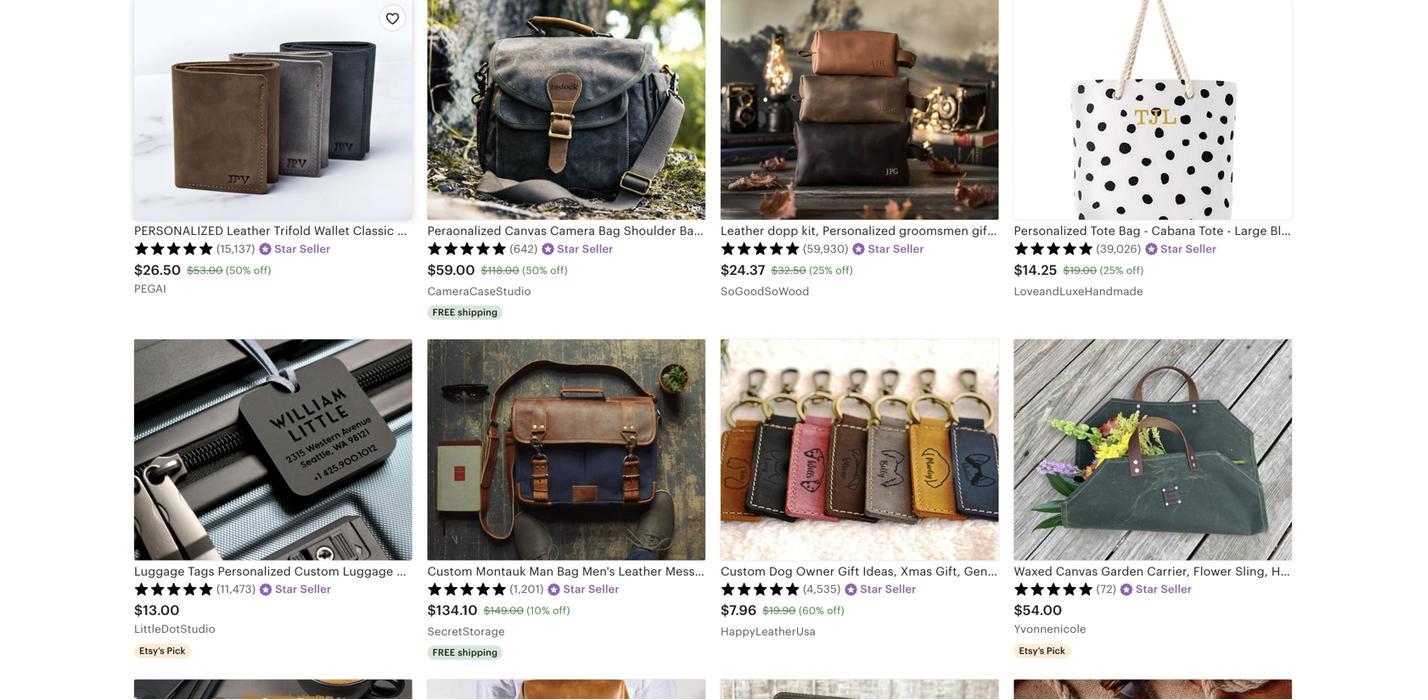 Task type: locate. For each thing, give the bounding box(es) containing it.
5 out of 5 stars image up 59.00
[[428, 242, 507, 255]]

off) down (39,026)
[[1127, 265, 1144, 276]]

etsy's
[[139, 646, 165, 657], [1020, 646, 1045, 657]]

off) right (10%
[[553, 606, 570, 617]]

free for 134.10
[[433, 648, 456, 659]]

(60%
[[799, 606, 825, 617]]

etsy's pick down littledotstudio
[[139, 646, 186, 657]]

2 free shipping from the top
[[433, 648, 498, 659]]

1 horizontal spatial pick
[[1047, 646, 1066, 657]]

(50% inside $ 26.50 $ 53.00 (50% off) pegai
[[226, 265, 251, 276]]

(25%
[[810, 265, 833, 276], [1100, 265, 1124, 276]]

seller right (4,535)
[[886, 584, 917, 596]]

1 horizontal spatial (25%
[[1100, 265, 1124, 276]]

(25% for 24.37
[[810, 265, 833, 276]]

(25% down (39,026)
[[1100, 265, 1124, 276]]

0 horizontal spatial etsy's pick
[[139, 646, 186, 657]]

star seller down men's
[[564, 584, 620, 596]]

(50%
[[226, 265, 251, 276], [522, 265, 548, 276]]

sogoodsowood
[[721, 285, 810, 298]]

(50% down (15,137)
[[226, 265, 251, 276]]

seller
[[300, 243, 331, 256], [583, 243, 614, 256], [894, 243, 925, 256], [1186, 243, 1217, 256], [300, 584, 331, 596], [589, 584, 620, 596], [886, 584, 917, 596], [1162, 584, 1193, 596]]

star for 7.96
[[861, 584, 883, 596]]

2 etsy's pick from the left
[[1020, 646, 1066, 657]]

26.50
[[143, 263, 181, 278]]

pick down yvonnenicole
[[1047, 646, 1066, 657]]

etsy's pick down yvonnenicole
[[1020, 646, 1066, 657]]

star seller right (642)
[[558, 243, 614, 256]]

off) for 7.96
[[827, 606, 845, 617]]

free
[[433, 308, 456, 318], [433, 648, 456, 659]]

seller right (15,137)
[[300, 243, 331, 256]]

star for 14.25
[[1161, 243, 1184, 256]]

1 horizontal spatial etsy's
[[1020, 646, 1045, 657]]

1 shipping from the top
[[458, 308, 498, 318]]

1 free from the top
[[433, 308, 456, 318]]

seller right (59,930)
[[894, 243, 925, 256]]

14.25
[[1023, 263, 1058, 278]]

(25% inside $ 14.25 $ 19.00 (25% off)
[[1100, 265, 1124, 276]]

passport cover personalized,passport wallet ,leather passport holder,passport holder personalized image
[[1015, 681, 1293, 700]]

1 free shipping from the top
[[433, 308, 498, 318]]

etsy's pick for 13.00
[[139, 646, 186, 657]]

etsy's down littledotstudio
[[139, 646, 165, 657]]

star right (39,026)
[[1161, 243, 1184, 256]]

off) inside $ 59.00 $ 118.00 (50% off)
[[550, 265, 568, 276]]

off) inside $ 7.96 $ 19.90 (60% off)
[[827, 606, 845, 617]]

canvas
[[1056, 565, 1099, 579]]

$ inside $ 7.96 $ 19.90 (60% off)
[[763, 606, 770, 617]]

fetcher,
[[1320, 565, 1367, 579]]

seller for 7.96
[[886, 584, 917, 596]]

seller down carrier,
[[1162, 584, 1193, 596]]

149.00
[[491, 606, 524, 617]]

luggage tags personalized custom luggage tags christmas holiday stocking stuffer wedding bridesmaid engraved travel bag corporate gift a1 image
[[134, 340, 412, 561]]

$ inside $ 59.00 $ 118.00 (50% off)
[[481, 265, 488, 276]]

seller for 26.50
[[300, 243, 331, 256]]

etsy's pick
[[139, 646, 186, 657], [1020, 646, 1066, 657]]

1 vertical spatial free shipping
[[433, 648, 498, 659]]

2 (50% from the left
[[522, 265, 548, 276]]

leather dopp kit, personalized groomsmen gift, leather dopp kit, mens leather toiletry bag, mens dopp kit, mens toiletry bag image
[[721, 0, 999, 220]]

cameracasestudio
[[428, 285, 531, 298]]

seller for 59.00
[[583, 243, 614, 256]]

shipping down secretstorage
[[458, 648, 498, 659]]

(10%
[[527, 606, 550, 617]]

$ 54.00 yvonnenicole
[[1015, 603, 1087, 636]]

5 out of 5 stars image up 7.96
[[721, 582, 801, 596]]

custom dog owner gift ideas, xmas gift, genuine leather keyring, leather keychain, pet portrait,dog owner, dog mom, dog dad,custom pet photo image
[[721, 340, 999, 561]]

2 etsy's from the left
[[1020, 646, 1045, 657]]

star down custom montauk man bag men's leather messenger
[[564, 584, 586, 596]]

(50% inside $ 59.00 $ 118.00 (50% off)
[[522, 265, 548, 276]]

free down secretstorage
[[433, 648, 456, 659]]

off) right 118.00
[[550, 265, 568, 276]]

free down cameracasestudio
[[433, 308, 456, 318]]

5 out of 5 stars image up 14.25
[[1015, 242, 1094, 255]]

star seller right (59,930)
[[869, 243, 925, 256]]

off) down (15,137)
[[254, 265, 271, 276]]

pick down littledotstudio
[[167, 646, 186, 657]]

1 etsy's from the left
[[139, 646, 165, 657]]

star right (15,137)
[[275, 243, 297, 256]]

2 free from the top
[[433, 648, 456, 659]]

star seller right (39,026)
[[1161, 243, 1217, 256]]

star right (4,535)
[[861, 584, 883, 596]]

0 horizontal spatial etsy's
[[139, 646, 165, 657]]

19.00
[[1070, 265, 1098, 276]]

1 (25% from the left
[[810, 265, 833, 276]]

53.00
[[194, 265, 223, 276]]

$ 13.00 littledotstudio
[[134, 603, 216, 636]]

star seller right the (11,473)
[[275, 584, 331, 596]]

star
[[275, 243, 297, 256], [558, 243, 580, 256], [869, 243, 891, 256], [1161, 243, 1184, 256], [275, 584, 298, 596], [564, 584, 586, 596], [861, 584, 883, 596], [1137, 584, 1159, 596]]

star seller for 7.96
[[861, 584, 917, 596]]

shipping
[[458, 308, 498, 318], [458, 648, 498, 659]]

off) right (60%
[[827, 606, 845, 617]]

5 out of 5 stars image for 7.96
[[721, 582, 801, 596]]

star for 26.50
[[275, 243, 297, 256]]

waxed canvas garden carrier, flower sling, harvest fetcher, handcrafted in usa image
[[1015, 340, 1293, 561]]

0 horizontal spatial (25%
[[810, 265, 833, 276]]

off) inside $ 24.37 $ 32.50 (25% off)
[[836, 265, 854, 276]]

5 out of 5 stars image up 54.00 at the right bottom of the page
[[1015, 582, 1094, 596]]

star seller
[[275, 243, 331, 256], [558, 243, 614, 256], [869, 243, 925, 256], [1161, 243, 1217, 256], [275, 584, 331, 596], [564, 584, 620, 596], [861, 584, 917, 596], [1137, 584, 1193, 596]]

star seller for 134.10
[[564, 584, 620, 596]]

men's
[[583, 565, 615, 579]]

2 (25% from the left
[[1100, 265, 1124, 276]]

free shipping down secretstorage
[[433, 648, 498, 659]]

1 (50% from the left
[[226, 265, 251, 276]]

off) inside $ 26.50 $ 53.00 (50% off) pegai
[[254, 265, 271, 276]]

seller right (39,026)
[[1186, 243, 1217, 256]]

off) for 26.50
[[254, 265, 271, 276]]

free shipping down cameracasestudio
[[433, 308, 498, 318]]

$
[[134, 263, 143, 278], [428, 263, 436, 278], [721, 263, 730, 278], [1015, 263, 1023, 278], [187, 265, 194, 276], [481, 265, 488, 276], [772, 265, 778, 276], [1064, 265, 1070, 276], [134, 603, 143, 619], [428, 603, 436, 619], [721, 603, 730, 619], [1015, 603, 1023, 619], [484, 606, 491, 617], [763, 606, 770, 617]]

star seller for 24.37
[[869, 243, 925, 256]]

(25% down (59,930)
[[810, 265, 833, 276]]

off)
[[254, 265, 271, 276], [550, 265, 568, 276], [836, 265, 854, 276], [1127, 265, 1144, 276], [553, 606, 570, 617], [827, 606, 845, 617]]

2 shipping from the top
[[458, 648, 498, 659]]

star seller right (4,535)
[[861, 584, 917, 596]]

1 horizontal spatial (50%
[[522, 265, 548, 276]]

5 out of 5 stars image up the '24.37'
[[721, 242, 801, 255]]

star seller for 59.00
[[558, 243, 614, 256]]

1 horizontal spatial etsy's pick
[[1020, 646, 1066, 657]]

star seller right (15,137)
[[275, 243, 331, 256]]

star right (59,930)
[[869, 243, 891, 256]]

0 vertical spatial free
[[433, 308, 456, 318]]

happyleatherusa
[[721, 626, 816, 639]]

1 pick from the left
[[167, 646, 186, 657]]

seller right (642)
[[583, 243, 614, 256]]

19.90
[[770, 606, 796, 617]]

5 out of 5 stars image for 134.10
[[428, 582, 507, 596]]

32.50
[[778, 265, 807, 276]]

2 pick from the left
[[1047, 646, 1066, 657]]

pick
[[167, 646, 186, 657], [1047, 646, 1066, 657]]

seller for 24.37
[[894, 243, 925, 256]]

pick for 13.00
[[167, 646, 186, 657]]

seller down men's
[[589, 584, 620, 596]]

0 vertical spatial free shipping
[[433, 308, 498, 318]]

free shipping
[[433, 308, 498, 318], [433, 648, 498, 659]]

0 horizontal spatial pick
[[167, 646, 186, 657]]

(50% down (642)
[[522, 265, 548, 276]]

custom montauk man bag men's leather messenger
[[428, 565, 729, 579]]

secretstorage
[[428, 626, 505, 639]]

seller for 134.10
[[589, 584, 620, 596]]

1 vertical spatial free
[[433, 648, 456, 659]]

star right (642)
[[558, 243, 580, 256]]

(25% inside $ 24.37 $ 32.50 (25% off)
[[810, 265, 833, 276]]

off) inside the $ 134.10 $ 149.00 (10% off)
[[553, 606, 570, 617]]

etsy's for 13.00
[[139, 646, 165, 657]]

etsy's down yvonnenicole
[[1020, 646, 1045, 657]]

1 vertical spatial shipping
[[458, 648, 498, 659]]

5 out of 5 stars image
[[134, 242, 214, 255], [428, 242, 507, 255], [721, 242, 801, 255], [1015, 242, 1094, 255], [134, 582, 214, 596], [428, 582, 507, 596], [721, 582, 801, 596], [1015, 582, 1094, 596]]

0 horizontal spatial (50%
[[226, 265, 251, 276]]

off) inside $ 14.25 $ 19.00 (25% off)
[[1127, 265, 1144, 276]]

personalized leather trifold wallet classic billfold id holder pocket leather cash wallet monogrammed gift for him add initials | kane image
[[134, 0, 412, 220]]

1 etsy's pick from the left
[[139, 646, 186, 657]]

5 out of 5 stars image up 26.50
[[134, 242, 214, 255]]

0 vertical spatial shipping
[[458, 308, 498, 318]]

off) down (59,930)
[[836, 265, 854, 276]]

$ inside '$ 54.00 yvonnenicole'
[[1015, 603, 1023, 619]]

pick for 54.00
[[1047, 646, 1066, 657]]

5 out of 5 stars image up 134.10
[[428, 582, 507, 596]]

shipping down cameracasestudio
[[458, 308, 498, 318]]

$ 26.50 $ 53.00 (50% off) pegai
[[134, 263, 271, 295]]



Task type: describe. For each thing, give the bounding box(es) containing it.
$ inside $ 24.37 $ 32.50 (25% off)
[[772, 265, 778, 276]]

etsy's for 54.00
[[1020, 646, 1045, 657]]

off) for 24.37
[[836, 265, 854, 276]]

loveandluxehandmade
[[1015, 285, 1144, 298]]

$ 14.25 $ 19.00 (25% off)
[[1015, 263, 1144, 278]]

custom montauk man bag men's leather messenger image
[[428, 340, 706, 561]]

star for 59.00
[[558, 243, 580, 256]]

seller for 14.25
[[1186, 243, 1217, 256]]

personalized gifts for him, groomsmen wallet, engraved leather wallet for men, christmas gift, personalized wallet, custom wallet for men image
[[134, 681, 412, 700]]

waxed canvas garden carrier, flower sling, harvest fetcher, handcraft
[[1015, 565, 1427, 579]]

134.10
[[436, 603, 478, 619]]

5 out of 5 stars image for 26.50
[[134, 242, 214, 255]]

(72)
[[1097, 584, 1117, 596]]

waxed
[[1015, 565, 1053, 579]]

off) for 59.00
[[550, 265, 568, 276]]

star for 24.37
[[869, 243, 891, 256]]

(59,930)
[[803, 243, 849, 256]]

star down carrier,
[[1137, 584, 1159, 596]]

star for 134.10
[[564, 584, 586, 596]]

59.00
[[436, 263, 475, 278]]

personalized tote bag - cabana tote - large black and white polka dot tote bag - personalized gift - valentine's day gift - women's tote image
[[1015, 0, 1293, 220]]

$ inside the $ 134.10 $ 149.00 (10% off)
[[484, 606, 491, 617]]

shipping for 59.00
[[458, 308, 498, 318]]

harvest
[[1272, 565, 1317, 579]]

118.00
[[488, 265, 520, 276]]

etsy's pick for 54.00
[[1020, 646, 1066, 657]]

seller right the (11,473)
[[300, 584, 331, 596]]

shipping for 134.10
[[458, 648, 498, 659]]

$ inside $ 14.25 $ 19.00 (25% off)
[[1064, 265, 1070, 276]]

(50% for 59.00
[[522, 265, 548, 276]]

(642)
[[510, 243, 538, 256]]

(25% for 14.25
[[1100, 265, 1124, 276]]

leather passport wallet, personalized travel wallet, passport case, leather passport holder, honeymoon gift image
[[721, 681, 999, 700]]

$ 59.00 $ 118.00 (50% off)
[[428, 263, 568, 278]]

(50% for 26.50
[[226, 265, 251, 276]]

off) for 134.10
[[553, 606, 570, 617]]

free shipping for 134.10
[[433, 648, 498, 659]]

carrier,
[[1148, 565, 1191, 579]]

$ 7.96 $ 19.90 (60% off)
[[721, 603, 845, 619]]

$ inside the $ 13.00 littledotstudio
[[134, 603, 143, 619]]

man
[[529, 565, 554, 579]]

54.00
[[1023, 603, 1063, 619]]

5 out of 5 stars image for 14.25
[[1015, 242, 1094, 255]]

handcraft
[[1370, 565, 1427, 579]]

free shipping for 59.00
[[433, 308, 498, 318]]

littledotstudio
[[134, 623, 216, 636]]

garden
[[1102, 565, 1144, 579]]

star seller down carrier,
[[1137, 584, 1193, 596]]

pegai
[[134, 283, 166, 295]]

13.00
[[143, 603, 180, 619]]

5 out of 5 stars image up 13.00
[[134, 582, 214, 596]]

5 out of 5 stars image for 59.00
[[428, 242, 507, 255]]

(15,137)
[[217, 243, 255, 256]]

$ 134.10 $ 149.00 (10% off)
[[428, 603, 570, 619]]

sling,
[[1236, 565, 1269, 579]]

5 out of 5 stars image for 24.37
[[721, 242, 801, 255]]

7.96
[[730, 603, 757, 619]]

star seller for 26.50
[[275, 243, 331, 256]]

peraonalized canvas camera bag shoulder bag case - compatible with canon camera, nikon, sony slr/dslr mirrorless cameras and lenses image
[[428, 0, 706, 220]]

free for 59.00
[[433, 308, 456, 318]]

star right the (11,473)
[[275, 584, 298, 596]]

leather
[[619, 565, 663, 579]]

star seller for 14.25
[[1161, 243, 1217, 256]]

(11,473)
[[217, 584, 256, 596]]

yvonnenicole
[[1015, 623, 1087, 636]]

montauk
[[476, 565, 526, 579]]

(1,201)
[[510, 584, 544, 596]]

custom
[[428, 565, 473, 579]]

(39,026)
[[1097, 243, 1142, 256]]

24.37
[[730, 263, 766, 278]]

bag
[[557, 565, 579, 579]]

personalized leather dopp kit, groomsmen gift, anniversary gifts for men, leather toiletry bag birthday gift, unique christmas gift for him image
[[428, 681, 706, 700]]

flower
[[1194, 565, 1233, 579]]

(4,535)
[[803, 584, 841, 596]]

messenger
[[666, 565, 729, 579]]

$ 24.37 $ 32.50 (25% off)
[[721, 263, 854, 278]]

off) for 14.25
[[1127, 265, 1144, 276]]



Task type: vqa. For each thing, say whether or not it's contained in the screenshot.


